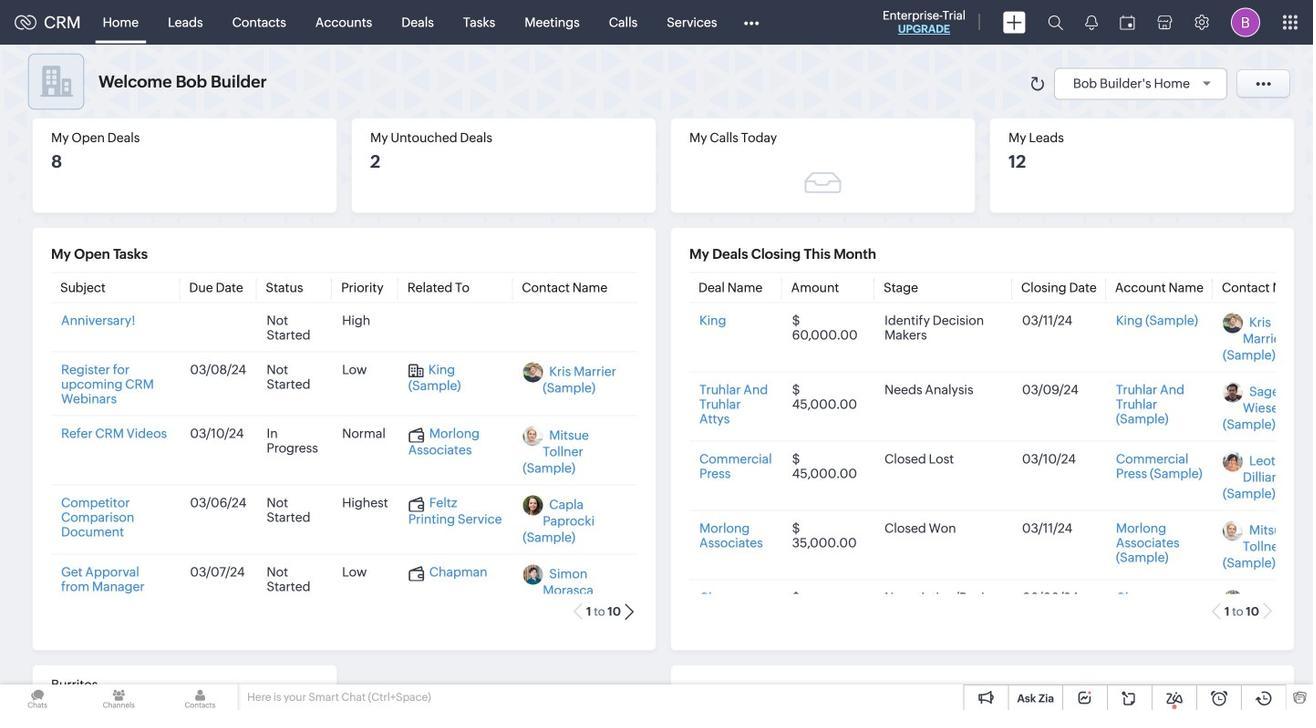 Task type: describe. For each thing, give the bounding box(es) containing it.
create menu element
[[992, 0, 1037, 44]]

channels image
[[81, 685, 156, 710]]

profile image
[[1231, 8, 1260, 37]]

create menu image
[[1003, 11, 1026, 33]]

signals image
[[1085, 15, 1098, 30]]

chats image
[[0, 685, 75, 710]]

signals element
[[1074, 0, 1109, 45]]



Task type: locate. For each thing, give the bounding box(es) containing it.
search element
[[1037, 0, 1074, 45]]

profile element
[[1220, 0, 1271, 44]]

search image
[[1048, 15, 1063, 30]]

logo image
[[15, 15, 36, 30]]

contacts image
[[163, 685, 238, 710]]

calendar image
[[1120, 15, 1135, 30]]

Other Modules field
[[732, 8, 771, 37]]



Task type: vqa. For each thing, say whether or not it's contained in the screenshot.
second 'Option' from the bottom of the page
no



